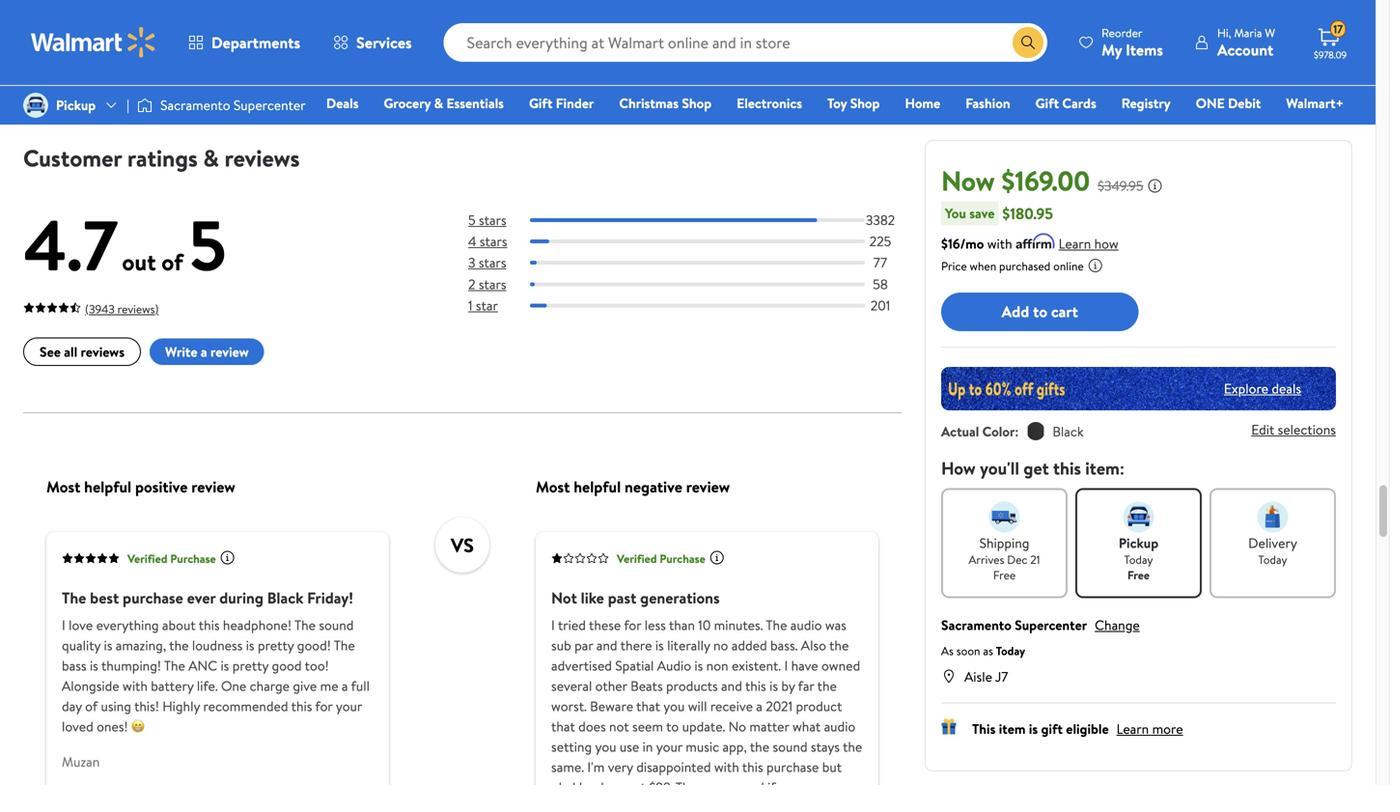 Task type: describe. For each thing, give the bounding box(es) containing it.
the up owned at right bottom
[[830, 636, 849, 655]]

item:
[[1086, 456, 1125, 480]]

in
[[643, 737, 653, 756]]

0 vertical spatial see
[[438, 45, 463, 66]]

58
[[873, 275, 888, 293]]

ones!
[[97, 717, 128, 736]]

ratings
[[127, 142, 198, 174]]

21
[[1031, 551, 1041, 568]]

love
[[69, 616, 93, 635]]

the up good!
[[294, 616, 316, 635]]

with inside the best purchase ever during black friday! i love everything about this headphone! the sound quality is amazing, the loudness is pretty good! the bass is thumping! the anc is pretty good too! alongside with battery life. one charge give me a full day of using this! highly recommended this for your loved ones! 😁
[[123, 677, 148, 695]]

this!
[[134, 697, 159, 716]]

today for pickup
[[1124, 551, 1153, 568]]

stars for 5 stars
[[479, 211, 507, 229]]

pickup for pickup
[[56, 96, 96, 114]]

up to sixty percent off deals. shop now. image
[[941, 367, 1336, 410]]

helpful for negative
[[574, 476, 621, 498]]

add to cart button
[[941, 292, 1139, 331]]

verified purchase for ever
[[127, 550, 216, 567]]

one debit
[[1196, 94, 1261, 112]]

arrives
[[969, 551, 1005, 568]]

you
[[945, 204, 966, 222]]

intent image for delivery image
[[1258, 501, 1289, 532]]

your inside 'not like past generations i tried these for less than 10 minutes. the audio was sub par and there is literally no added bass. also the advertised spatial audio is non existent. i have owned several other beats products and this is by far the worst.   beware that you will receive a 2021 product that does not seem to update. no matter what audio setting you use in your music app, the sound stays the same. i'm very disappointed with this purchase but glad i only spent $99.   these are good if'
[[656, 737, 683, 756]]

with right approved in the top left of the page
[[619, 45, 648, 66]]

receive
[[711, 697, 753, 716]]

this down give
[[291, 697, 312, 716]]

4
[[468, 232, 477, 251]]

0 vertical spatial a
[[201, 342, 207, 361]]

purchase for ever
[[170, 550, 216, 567]]

spatial
[[615, 656, 654, 675]]

soon
[[957, 642, 981, 659]]

4 stars
[[468, 232, 508, 251]]

if
[[467, 45, 476, 66]]

sound inside the best purchase ever during black friday! i love everything about this headphone! the sound quality is amazing, the loudness is pretty good! the bass is thumping! the anc is pretty good too! alongside with battery life. one charge give me a full day of using this! highly recommended this for your loved ones! 😁
[[319, 616, 354, 635]]

on
[[321, 45, 338, 66]]

shop for christmas shop
[[682, 94, 712, 112]]

& inside the grocery & essentials link
[[434, 94, 443, 112]]

no
[[729, 717, 746, 736]]

grocery & essentials
[[384, 94, 504, 112]]

i inside the best purchase ever during black friday! i love everything about this headphone! the sound quality is amazing, the loudness is pretty good! the bass is thumping! the anc is pretty good too! alongside with battery life. one charge give me a full day of using this! highly recommended this for your loved ones! 😁
[[62, 616, 65, 635]]

as
[[983, 642, 994, 659]]

sound inside 'not like past generations i tried these for less than 10 minutes. the audio was sub par and there is literally no added bass. also the advertised spatial audio is non existent. i have owned several other beats products and this is by far the worst.   beware that you will receive a 2021 product that does not seem to update. no matter what audio setting you use in your music app, the sound stays the same. i'm very disappointed with this purchase but glad i only spent $99.   these are good if'
[[773, 737, 808, 756]]

legal information image
[[1088, 258, 1103, 273]]

edit selections button
[[1252, 420, 1336, 439]]

generations
[[640, 587, 720, 609]]

everything
[[96, 616, 159, 635]]

by
[[782, 677, 795, 695]]

learn for learn how
[[1059, 234, 1091, 253]]

deals
[[1272, 379, 1302, 398]]

i left have
[[785, 656, 788, 675]]

tried
[[558, 616, 586, 635]]

learn for learn more
[[757, 47, 790, 66]]

review right the 'write'
[[210, 342, 249, 361]]

Walmart Site-Wide search field
[[444, 23, 1048, 62]]

is right quality
[[104, 636, 112, 655]]

now
[[941, 162, 995, 199]]

non
[[706, 656, 729, 675]]

christmas shop link
[[611, 93, 720, 113]]

most helpful negative review
[[536, 476, 730, 498]]

several
[[551, 677, 592, 695]]

app,
[[723, 737, 747, 756]]

good!
[[297, 636, 331, 655]]

life.
[[197, 677, 218, 695]]

your inside the best purchase ever during black friday! i love everything about this headphone! the sound quality is amazing, the loudness is pretty good! the bass is thumping! the anc is pretty good too! alongside with battery life. one charge give me a full day of using this! highly recommended this for your loved ones! 😁
[[336, 697, 362, 716]]

verified for purchase
[[127, 550, 168, 567]]

0 horizontal spatial see
[[40, 342, 61, 361]]

when
[[970, 258, 997, 274]]

77
[[874, 253, 887, 272]]

for inside the best purchase ever during black friday! i love everything about this headphone! the sound quality is amazing, the loudness is pretty good! the bass is thumping! the anc is pretty good too! alongside with battery life. one charge give me a full day of using this! highly recommended this for your loved ones! 😁
[[315, 697, 333, 716]]

capitalone image
[[101, 33, 180, 82]]

intent image for pickup image
[[1123, 501, 1154, 532]]

the up love
[[62, 587, 86, 609]]

now $169.00
[[941, 162, 1090, 199]]

gifting made easy image
[[941, 719, 957, 734]]

one
[[1196, 94, 1225, 112]]

only
[[586, 778, 610, 785]]

(3943 reviews)
[[85, 301, 159, 317]]

0 vertical spatial audio
[[791, 616, 822, 635]]

this item is gift eligible learn more
[[972, 719, 1183, 738]]

:
[[1015, 422, 1019, 441]]

pickup for pickup today free
[[1119, 533, 1159, 552]]

for inside 'not like past generations i tried these for less than 10 minutes. the audio was sub par and there is literally no added bass. also the advertised spatial audio is non existent. i have owned several other beats products and this is by far the worst.   beware that you will receive a 2021 product that does not seem to update. no matter what audio setting you use in your music app, the sound stays the same. i'm very disappointed with this purchase but glad i only spent $99.   these are good if'
[[624, 616, 642, 635]]

earn
[[195, 45, 226, 66]]

most for most helpful negative review
[[536, 476, 570, 498]]

have
[[791, 656, 818, 675]]

too!
[[305, 656, 329, 675]]

product
[[796, 697, 842, 716]]

anc
[[189, 656, 217, 675]]

debit
[[1228, 94, 1261, 112]]

amazing,
[[116, 636, 166, 655]]

progress bar for 201
[[530, 304, 865, 307]]

with up price when purchased online
[[988, 234, 1013, 253]]

muzan
[[62, 752, 100, 771]]

update.
[[682, 717, 725, 736]]

is left the non
[[695, 656, 703, 675]]

this down existent.
[[745, 677, 766, 695]]

progress bar for 3382
[[530, 218, 865, 222]]

friday!
[[307, 587, 353, 609]]

cash
[[252, 45, 282, 66]]

is left by
[[770, 677, 778, 695]]

during
[[219, 587, 264, 609]]

0 horizontal spatial and
[[597, 636, 618, 655]]

most helpful positive review
[[46, 476, 235, 498]]

free inside shipping arrives dec 21 free
[[993, 567, 1016, 583]]

1 vertical spatial that
[[551, 717, 575, 736]]

j7
[[995, 667, 1008, 686]]

1 vertical spatial audio
[[824, 717, 856, 736]]

ever
[[187, 587, 216, 609]]

positive
[[135, 476, 188, 498]]

1 star
[[468, 296, 498, 315]]

back
[[286, 45, 318, 66]]

the right stays
[[843, 737, 863, 756]]

stars for 3 stars
[[479, 253, 506, 272]]

is down headphone! on the bottom left of the page
[[246, 636, 255, 655]]

more inside "element"
[[793, 47, 824, 66]]

gift finder link
[[520, 93, 603, 113]]

edit selections
[[1252, 420, 1336, 439]]

stars for 4 stars
[[480, 232, 508, 251]]

walmart.com.
[[342, 45, 435, 66]]

$99.
[[649, 778, 673, 785]]

reviews)
[[117, 301, 159, 317]]

best
[[90, 587, 119, 609]]

selections
[[1278, 420, 1336, 439]]

setting
[[551, 737, 592, 756]]

1 vertical spatial &
[[203, 142, 219, 174]]

deals link
[[318, 93, 367, 113]]

approved
[[553, 45, 616, 66]]

today for delivery
[[1259, 551, 1288, 568]]

than
[[669, 616, 695, 635]]

my
[[1102, 39, 1122, 60]]

disappointed
[[637, 758, 711, 777]]

was
[[825, 616, 847, 635]]

no inside 'not like past generations i tried these for less than 10 minutes. the audio was sub par and there is literally no added bass. also the advertised spatial audio is non existent. i have owned several other beats products and this is by far the worst.   beware that you will receive a 2021 product that does not seem to update. no matter what audio setting you use in your music app, the sound stays the same. i'm very disappointed with this purchase but glad i only spent $99.   these are good if'
[[714, 636, 728, 655]]

christmas
[[619, 94, 679, 112]]

a inside 'not like past generations i tried these for less than 10 minutes. the audio was sub par and there is literally no added bass. also the advertised spatial audio is non existent. i have owned several other beats products and this is by far the worst.   beware that you will receive a 2021 product that does not seem to update. no matter what audio setting you use in your music app, the sound stays the same. i'm very disappointed with this purchase but glad i only spent $99.   these are good if'
[[756, 697, 763, 716]]

$180.95
[[1003, 203, 1053, 224]]

this down app,
[[742, 758, 763, 777]]

reorder
[[1102, 25, 1143, 41]]

most for most helpful positive review
[[46, 476, 80, 498]]

price
[[941, 258, 967, 274]]

customer
[[23, 142, 122, 174]]

is left 'gift'
[[1029, 719, 1038, 738]]

sacramento for sacramento supercenter
[[160, 96, 230, 114]]

0 vertical spatial you
[[664, 697, 685, 716]]

1 horizontal spatial that
[[637, 697, 660, 716]]

(3943
[[85, 301, 115, 317]]

is down less
[[655, 636, 664, 655]]

change button
[[1095, 615, 1140, 634]]

also
[[801, 636, 827, 655]]

how
[[941, 456, 976, 480]]

2021
[[766, 697, 793, 716]]

audio
[[657, 656, 691, 675]]

1 horizontal spatial reviews
[[225, 142, 300, 174]]

delivery today
[[1249, 533, 1298, 568]]



Task type: locate. For each thing, give the bounding box(es) containing it.
cart
[[1051, 301, 1078, 322]]

1 horizontal spatial most
[[536, 476, 570, 498]]

the down matter at the bottom
[[750, 737, 770, 756]]

1 horizontal spatial to
[[1033, 301, 1048, 322]]

of inside 4.7 out of 5
[[162, 246, 183, 278]]

your down full
[[336, 697, 362, 716]]

no left credit
[[652, 45, 669, 66]]

the up the battery
[[164, 656, 185, 675]]

the down about
[[169, 636, 189, 655]]

0 vertical spatial supercenter
[[234, 96, 306, 114]]

2 horizontal spatial a
[[756, 697, 763, 716]]

good inside 'not like past generations i tried these for less than 10 minutes. the audio was sub par and there is literally no added bass. also the advertised spatial audio is non existent. i have owned several other beats products and this is by far the worst.   beware that you will receive a 2021 product that does not seem to update. no matter what audio setting you use in your music app, the sound stays the same. i'm very disappointed with this purchase but glad i only spent $99.   these are good if'
[[734, 778, 764, 785]]

deals
[[326, 94, 359, 112]]

use
[[620, 737, 640, 756]]

no up the non
[[714, 636, 728, 655]]

0 horizontal spatial reviews
[[81, 342, 125, 361]]

1 progress bar from the top
[[530, 218, 865, 222]]

1 horizontal spatial 5
[[468, 211, 476, 229]]

walmart+ link
[[1278, 93, 1353, 113]]

1 horizontal spatial more
[[1153, 719, 1183, 738]]

today inside sacramento supercenter change as soon as today
[[996, 642, 1026, 659]]

1 vertical spatial you
[[595, 737, 617, 756]]

0 vertical spatial no
[[652, 45, 669, 66]]

pickup down intent image for pickup
[[1119, 533, 1159, 552]]

shop down credit
[[682, 94, 712, 112]]

2 most from the left
[[536, 476, 570, 498]]

of right day
[[85, 697, 98, 716]]

account
[[1218, 39, 1274, 60]]

the inside the best purchase ever during black friday! i love everything about this headphone! the sound quality is amazing, the loudness is pretty good! the bass is thumping! the anc is pretty good too! alongside with battery life. one charge give me a full day of using this! highly recommended this for your loved ones! 😁
[[169, 636, 189, 655]]

less
[[645, 616, 666, 635]]

0 horizontal spatial more
[[793, 47, 824, 66]]

learn inside 'button'
[[1059, 234, 1091, 253]]

departments button
[[172, 19, 317, 66]]

1 horizontal spatial shop
[[850, 94, 880, 112]]

2 verified purchase from the left
[[617, 550, 706, 567]]

more up electronics link
[[793, 47, 824, 66]]

purchase up ever
[[170, 550, 216, 567]]

for down me
[[315, 697, 333, 716]]

verified purchase for generations
[[617, 550, 706, 567]]

gift left finder
[[529, 94, 553, 112]]

gift cards
[[1036, 94, 1097, 112]]

0 horizontal spatial learn
[[757, 47, 790, 66]]

your up disappointed
[[656, 737, 683, 756]]

gift for gift finder
[[529, 94, 553, 112]]

pretty down headphone! on the bottom left of the page
[[258, 636, 294, 655]]

progress bar
[[530, 218, 865, 222], [530, 240, 865, 243], [530, 261, 865, 265], [530, 282, 865, 286], [530, 304, 865, 307]]

to inside button
[[1033, 301, 1048, 322]]

1 vertical spatial supercenter
[[1015, 615, 1087, 634]]

toy
[[828, 94, 847, 112]]

a left full
[[342, 677, 348, 695]]

fashion
[[966, 94, 1011, 112]]

2 shop from the left
[[850, 94, 880, 112]]

1 vertical spatial pretty
[[232, 656, 269, 675]]

see all reviews
[[40, 342, 125, 361]]

0 horizontal spatial most
[[46, 476, 80, 498]]

of right the out
[[162, 246, 183, 278]]

battery
[[151, 677, 194, 695]]

0 vertical spatial your
[[336, 697, 362, 716]]

you save $180.95
[[945, 203, 1053, 224]]

0 vertical spatial for
[[624, 616, 642, 635]]

1 verified purchase from the left
[[127, 550, 216, 567]]

2 free from the left
[[1128, 567, 1150, 583]]

audio up the also
[[791, 616, 822, 635]]

item
[[999, 719, 1026, 738]]

progress bar for 58
[[530, 282, 865, 286]]

0 horizontal spatial black
[[267, 587, 304, 609]]

today right as at the right of the page
[[996, 642, 1026, 659]]

shop right toy
[[850, 94, 880, 112]]

1 horizontal spatial today
[[1124, 551, 1153, 568]]

aisle j7
[[965, 667, 1008, 686]]

that down worst. on the bottom left
[[551, 717, 575, 736]]

1 vertical spatial reviews
[[81, 342, 125, 361]]

0 horizontal spatial verified
[[127, 550, 168, 567]]

1 horizontal spatial helpful
[[574, 476, 621, 498]]

full
[[351, 677, 370, 695]]

1 horizontal spatial your
[[656, 737, 683, 756]]

explore deals link
[[1217, 371, 1309, 406]]

verified purchase information image up generations
[[709, 550, 725, 566]]

the right good!
[[334, 636, 355, 655]]

purchase up generations
[[660, 550, 706, 567]]

search icon image
[[1021, 35, 1036, 50]]

capital one  earn 5% cash back on walmart.com. see if you're pre-approved with no credit risk. learn more element
[[757, 46, 824, 67]]

for up there
[[624, 616, 642, 635]]

finder
[[556, 94, 594, 112]]

stays
[[811, 737, 840, 756]]

5%
[[229, 45, 249, 66]]

0 vertical spatial good
[[272, 656, 302, 675]]

0 vertical spatial black
[[1053, 422, 1084, 441]]

1 vertical spatial good
[[734, 778, 764, 785]]

1 most from the left
[[46, 476, 80, 498]]

0 horizontal spatial that
[[551, 717, 575, 736]]

0 horizontal spatial no
[[652, 45, 669, 66]]

sacramento up soon
[[941, 615, 1012, 634]]

free up change
[[1128, 567, 1150, 583]]

literally
[[667, 636, 710, 655]]

far
[[798, 677, 815, 695]]

sacramento for sacramento supercenter change as soon as today
[[941, 615, 1012, 634]]

purchase
[[170, 550, 216, 567], [660, 550, 706, 567]]

0 vertical spatial reviews
[[225, 142, 300, 174]]

1 verified from the left
[[127, 550, 168, 567]]

0 vertical spatial &
[[434, 94, 443, 112]]

10
[[698, 616, 711, 635]]

you up i'm on the left of page
[[595, 737, 617, 756]]

1 vertical spatial black
[[267, 587, 304, 609]]

owned
[[822, 656, 860, 675]]

alongside
[[62, 677, 119, 695]]

1 vertical spatial more
[[1153, 719, 1183, 738]]

learn right eligible
[[1117, 719, 1149, 738]]

see all reviews link
[[23, 337, 141, 366]]

toy shop
[[828, 94, 880, 112]]

pickup today free
[[1119, 533, 1159, 583]]

0 vertical spatial of
[[162, 246, 183, 278]]

today down intent image for delivery
[[1259, 551, 1288, 568]]

1 vertical spatial sacramento
[[941, 615, 1012, 634]]

pretty
[[258, 636, 294, 655], [232, 656, 269, 675]]

of inside the best purchase ever during black friday! i love everything about this headphone! the sound quality is amazing, the loudness is pretty good! the bass is thumping! the anc is pretty good too! alongside with battery life. one charge give me a full day of using this! highly recommended this for your loved ones! 😁
[[85, 697, 98, 716]]

but
[[822, 758, 842, 777]]

1 helpful from the left
[[84, 476, 131, 498]]

this up loudness on the left of the page
[[199, 616, 220, 635]]

1 horizontal spatial verified
[[617, 550, 657, 567]]

more right eligible
[[1153, 719, 1183, 738]]

learn inside "element"
[[757, 47, 790, 66]]

verified purchase up generations
[[617, 550, 706, 567]]

vs
[[451, 532, 474, 559]]

learn more button
[[1117, 719, 1183, 738]]

sacramento inside sacramento supercenter change as soon as today
[[941, 615, 1012, 634]]

1 vertical spatial learn
[[1059, 234, 1091, 253]]

sound down what
[[773, 737, 808, 756]]

is down loudness on the left of the page
[[221, 656, 229, 675]]

0 horizontal spatial for
[[315, 697, 333, 716]]

verified for past
[[617, 550, 657, 567]]

purchase down stays
[[767, 758, 819, 777]]

verified purchase information image for ever
[[220, 550, 235, 566]]

1 vertical spatial for
[[315, 697, 333, 716]]

1 free from the left
[[993, 567, 1016, 583]]

purchase up everything
[[123, 587, 183, 609]]

review right the negative
[[686, 476, 730, 498]]

2 verified purchase information image from the left
[[709, 550, 725, 566]]

audio up stays
[[824, 717, 856, 736]]

gift
[[1041, 719, 1063, 738]]

0 horizontal spatial 5
[[189, 196, 227, 293]]

1 vertical spatial and
[[721, 677, 742, 695]]

0 vertical spatial and
[[597, 636, 618, 655]]

with
[[619, 45, 648, 66], [988, 234, 1013, 253], [123, 677, 148, 695], [714, 758, 739, 777]]

intent image for shipping image
[[989, 501, 1020, 532]]

gift left cards
[[1036, 94, 1059, 112]]

today inside pickup today free
[[1124, 551, 1153, 568]]

eligible
[[1066, 719, 1109, 738]]

black up how you'll get this item:
[[1053, 422, 1084, 441]]

learn up online
[[1059, 234, 1091, 253]]

Search search field
[[444, 23, 1048, 62]]

1 horizontal spatial and
[[721, 677, 742, 695]]

1 horizontal spatial black
[[1053, 422, 1084, 441]]

grocery & essentials link
[[375, 93, 513, 113]]

the inside 'not like past generations i tried these for less than 10 minutes. the audio was sub par and there is literally no added bass. also the advertised spatial audio is non existent. i have owned several other beats products and this is by far the worst.   beware that you will receive a 2021 product that does not seem to update. no matter what audio setting you use in your music app, the sound stays the same. i'm very disappointed with this purchase but glad i only spent $99.   these are good if'
[[766, 616, 787, 635]]

this right get
[[1053, 456, 1081, 480]]

1 vertical spatial pickup
[[1119, 533, 1159, 552]]

supercenter for sacramento supercenter
[[234, 96, 306, 114]]

0 horizontal spatial good
[[272, 656, 302, 675]]

3 stars
[[468, 253, 506, 272]]

free
[[993, 567, 1016, 583], [1128, 567, 1150, 583]]

stars right 2
[[479, 275, 507, 293]]

& right ratings
[[203, 142, 219, 174]]

one debit link
[[1187, 93, 1270, 113]]

free down shipping
[[993, 567, 1016, 583]]

1 purchase from the left
[[170, 550, 216, 567]]

beware
[[590, 697, 633, 716]]

supercenter inside sacramento supercenter change as soon as today
[[1015, 615, 1087, 634]]

2 vertical spatial learn
[[1117, 719, 1149, 738]]

review for most helpful positive review
[[191, 476, 235, 498]]

helpful for positive
[[84, 476, 131, 498]]

1 horizontal spatial purchase
[[660, 550, 706, 567]]

i left love
[[62, 616, 65, 635]]

1 horizontal spatial &
[[434, 94, 443, 112]]

0 horizontal spatial sound
[[319, 616, 354, 635]]

review right positive
[[191, 476, 235, 498]]

to left cart
[[1033, 301, 1048, 322]]

is right the bass
[[90, 656, 98, 675]]

and up receive
[[721, 677, 742, 695]]

😁
[[131, 717, 145, 736]]

write a review link
[[149, 337, 265, 366]]

get
[[1024, 456, 1049, 480]]

see left all
[[40, 342, 61, 361]]

0 horizontal spatial purchase
[[123, 587, 183, 609]]

gift for gift cards
[[1036, 94, 1059, 112]]

you're
[[480, 45, 521, 66]]

a left 2021
[[756, 697, 763, 716]]

the up bass.
[[766, 616, 787, 635]]

verified purchase information image for generations
[[709, 550, 725, 566]]

4 progress bar from the top
[[530, 282, 865, 286]]

2
[[468, 275, 476, 293]]

1 horizontal spatial supercenter
[[1015, 615, 1087, 634]]

0 vertical spatial sacramento
[[160, 96, 230, 114]]

you left will
[[664, 697, 685, 716]]

& right grocery
[[434, 94, 443, 112]]

0 horizontal spatial you
[[595, 737, 617, 756]]

0 horizontal spatial of
[[85, 697, 98, 716]]

1 vertical spatial see
[[40, 342, 61, 361]]

2 gift from the left
[[1036, 94, 1059, 112]]

shop for toy shop
[[850, 94, 880, 112]]

is
[[104, 636, 112, 655], [246, 636, 255, 655], [655, 636, 664, 655], [90, 656, 98, 675], [221, 656, 229, 675], [695, 656, 703, 675], [770, 677, 778, 695], [1029, 719, 1038, 738]]

1 horizontal spatial purchase
[[767, 758, 819, 777]]

1 horizontal spatial no
[[714, 636, 728, 655]]

0 horizontal spatial a
[[201, 342, 207, 361]]

write
[[165, 342, 197, 361]]

1 horizontal spatial see
[[438, 45, 463, 66]]

negative
[[625, 476, 683, 498]]

add to cart
[[1002, 301, 1078, 322]]

1 horizontal spatial gift
[[1036, 94, 1059, 112]]

free inside pickup today free
[[1128, 567, 1150, 583]]

0 horizontal spatial free
[[993, 567, 1016, 583]]

0 horizontal spatial to
[[666, 717, 679, 736]]

1 vertical spatial purchase
[[767, 758, 819, 777]]

the right the far
[[818, 677, 837, 695]]

0 horizontal spatial shop
[[682, 94, 712, 112]]

not
[[609, 717, 629, 736]]

actual
[[941, 422, 979, 441]]

1 shop from the left
[[682, 94, 712, 112]]

2 purchase from the left
[[660, 550, 706, 567]]

2 verified from the left
[[617, 550, 657, 567]]

seem
[[632, 717, 663, 736]]

advertised
[[551, 656, 612, 675]]

i left tried
[[551, 616, 555, 635]]

5 up the 4
[[468, 211, 476, 229]]

5 right the out
[[189, 196, 227, 293]]

online
[[1054, 258, 1084, 274]]

3 progress bar from the top
[[530, 261, 865, 265]]

good up charge at the left bottom of the page
[[272, 656, 302, 675]]

2 helpful from the left
[[574, 476, 621, 498]]

today down intent image for pickup
[[1124, 551, 1153, 568]]

0 vertical spatial purchase
[[123, 587, 183, 609]]

a inside the best purchase ever during black friday! i love everything about this headphone! the sound quality is amazing, the loudness is pretty good! the bass is thumping! the anc is pretty good too! alongside with battery life. one charge give me a full day of using this! highly recommended this for your loved ones! 😁
[[342, 677, 348, 695]]

2 progress bar from the top
[[530, 240, 865, 243]]

2 horizontal spatial learn
[[1117, 719, 1149, 738]]

0 horizontal spatial verified purchase
[[127, 550, 216, 567]]

verified
[[127, 550, 168, 567], [617, 550, 657, 567]]

stars right 3
[[479, 253, 506, 272]]

the
[[62, 587, 86, 609], [294, 616, 316, 635], [766, 616, 787, 635], [334, 636, 355, 655], [164, 656, 185, 675]]

learn right risk.
[[757, 47, 790, 66]]

to right 'seem'
[[666, 717, 679, 736]]

sub
[[551, 636, 571, 655]]

with inside 'not like past generations i tried these for less than 10 minutes. the audio was sub par and there is literally no added bass. also the advertised spatial audio is non existent. i have owned several other beats products and this is by far the worst.   beware that you will receive a 2021 product that does not seem to update. no matter what audio setting you use in your music app, the sound stays the same. i'm very disappointed with this purchase but glad i only spent $99.   these are good if'
[[714, 758, 739, 777]]

0 horizontal spatial today
[[996, 642, 1026, 659]]

progress bar for 77
[[530, 261, 865, 265]]

0 horizontal spatial gift
[[529, 94, 553, 112]]

learn more about strikethrough prices image
[[1148, 178, 1163, 193]]

you'll
[[980, 456, 1020, 480]]

black inside the best purchase ever during black friday! i love everything about this headphone! the sound quality is amazing, the loudness is pretty good! the bass is thumping! the anc is pretty good too! alongside with battery life. one charge give me a full day of using this! highly recommended this for your loved ones! 😁
[[267, 587, 304, 609]]

you
[[664, 697, 685, 716], [595, 737, 617, 756]]

reviews down sacramento supercenter
[[225, 142, 300, 174]]

17
[[1334, 21, 1344, 37]]

0 horizontal spatial sacramento
[[160, 96, 230, 114]]

1 horizontal spatial good
[[734, 778, 764, 785]]

1 vertical spatial of
[[85, 697, 98, 716]]

sacramento down earn
[[160, 96, 230, 114]]

verified purchase information image
[[220, 550, 235, 566], [709, 550, 725, 566]]

spent
[[614, 778, 646, 785]]

added
[[732, 636, 767, 655]]

0 horizontal spatial pickup
[[56, 96, 96, 114]]

$978.09
[[1314, 48, 1347, 61]]

gift
[[529, 94, 553, 112], [1036, 94, 1059, 112]]

to inside 'not like past generations i tried these for less than 10 minutes. the audio was sub par and there is literally no added bass. also the advertised spatial audio is non existent. i have owned several other beats products and this is by far the worst.   beware that you will receive a 2021 product that does not seem to update. no matter what audio setting you use in your music app, the sound stays the same. i'm very disappointed with this purchase but glad i only spent $99.   these are good if'
[[666, 717, 679, 736]]

0 vertical spatial more
[[793, 47, 824, 66]]

1 vertical spatial a
[[342, 677, 348, 695]]

progress bar for 225
[[530, 240, 865, 243]]

pretty up one
[[232, 656, 269, 675]]

review for most helpful negative review
[[686, 476, 730, 498]]

quality
[[62, 636, 101, 655]]

purchase for generations
[[660, 550, 706, 567]]

sound down friday!
[[319, 616, 354, 635]]

stars for 2 stars
[[479, 275, 507, 293]]

that up 'seem'
[[637, 697, 660, 716]]

today inside delivery today
[[1259, 551, 1288, 568]]

maria
[[1234, 25, 1263, 41]]

bass.
[[771, 636, 798, 655]]

 image
[[23, 93, 48, 118]]

supercenter
[[234, 96, 306, 114], [1015, 615, 1087, 634]]

1 horizontal spatial verified purchase
[[617, 550, 706, 567]]

purchase inside 'not like past generations i tried these for less than 10 minutes. the audio was sub par and there is literally no added bass. also the advertised spatial audio is non existent. i have owned several other beats products and this is by far the worst.   beware that you will receive a 2021 product that does not seem to update. no matter what audio setting you use in your music app, the sound stays the same. i'm very disappointed with this purchase but glad i only spent $99.   these are good if'
[[767, 758, 819, 777]]

walmart image
[[31, 27, 156, 58]]

see left if
[[438, 45, 463, 66]]

1 horizontal spatial sound
[[773, 737, 808, 756]]

good inside the best purchase ever during black friday! i love everything about this headphone! the sound quality is amazing, the loudness is pretty good! the bass is thumping! the anc is pretty good too! alongside with battery life. one charge give me a full day of using this! highly recommended this for your loved ones! 😁
[[272, 656, 302, 675]]

price when purchased online
[[941, 258, 1084, 274]]

1 vertical spatial sound
[[773, 737, 808, 756]]

1 horizontal spatial free
[[1128, 567, 1150, 583]]

how
[[1095, 234, 1119, 253]]

2 vertical spatial a
[[756, 697, 763, 716]]

sacramento supercenter
[[160, 96, 306, 114]]

out
[[122, 246, 156, 278]]

affirm image
[[1016, 233, 1055, 248]]

1 verified purchase information image from the left
[[220, 550, 235, 566]]

actual color :
[[941, 422, 1019, 441]]

same.
[[551, 758, 584, 777]]

with up are
[[714, 758, 739, 777]]

1 horizontal spatial sacramento
[[941, 615, 1012, 634]]

gift inside "link"
[[1036, 94, 1059, 112]]

verified up everything
[[127, 550, 168, 567]]

supercenter for sacramento supercenter change as soon as today
[[1015, 615, 1087, 634]]

write a review
[[165, 342, 249, 361]]

verified up past
[[617, 550, 657, 567]]

risk.
[[715, 45, 742, 66]]

1 horizontal spatial verified purchase information image
[[709, 550, 725, 566]]

5 progress bar from the top
[[530, 304, 865, 307]]

verified purchase up ever
[[127, 550, 216, 567]]

stars right the 4
[[480, 232, 508, 251]]

0 horizontal spatial &
[[203, 142, 219, 174]]

0 horizontal spatial your
[[336, 697, 362, 716]]

a right the 'write'
[[201, 342, 207, 361]]

good right are
[[734, 778, 764, 785]]

1 horizontal spatial learn
[[1059, 234, 1091, 253]]

i right glad
[[579, 778, 583, 785]]

0 vertical spatial to
[[1033, 301, 1048, 322]]

add
[[1002, 301, 1030, 322]]

black up headphone! on the bottom left of the page
[[267, 587, 304, 609]]

1 horizontal spatial audio
[[824, 717, 856, 736]]

1 horizontal spatial you
[[664, 697, 685, 716]]

purchase inside the best purchase ever during black friday! i love everything about this headphone! the sound quality is amazing, the loudness is pretty good! the bass is thumping! the anc is pretty good too! alongside with battery life. one charge give me a full day of using this! highly recommended this for your loved ones! 😁
[[123, 587, 183, 609]]

1 gift from the left
[[529, 94, 553, 112]]

grocery
[[384, 94, 431, 112]]

and down these
[[597, 636, 618, 655]]

0 vertical spatial pretty
[[258, 636, 294, 655]]

pickup left |
[[56, 96, 96, 114]]

0 horizontal spatial verified purchase information image
[[220, 550, 235, 566]]

3382
[[866, 211, 895, 229]]

reviews right all
[[81, 342, 125, 361]]

dec
[[1007, 551, 1028, 568]]

hi,
[[1218, 25, 1232, 41]]

 image
[[137, 96, 153, 115]]

0 horizontal spatial purchase
[[170, 550, 216, 567]]



Task type: vqa. For each thing, say whether or not it's contained in the screenshot.
purchase within Not like past generations I tried these for less than 10 minutes. The audio was sub par and there is literally no added bass. Also the advertised Spatial Audio is non existent. I have owned several other Beats products and this is by far the worst.   Beware that you will receive a 2021 product that does not seem to update. No matter what audio setting you use in your music app, the sound stays the same. I'm very disappointed with this purchase but glad I only spent $99.   These are good if
yes



